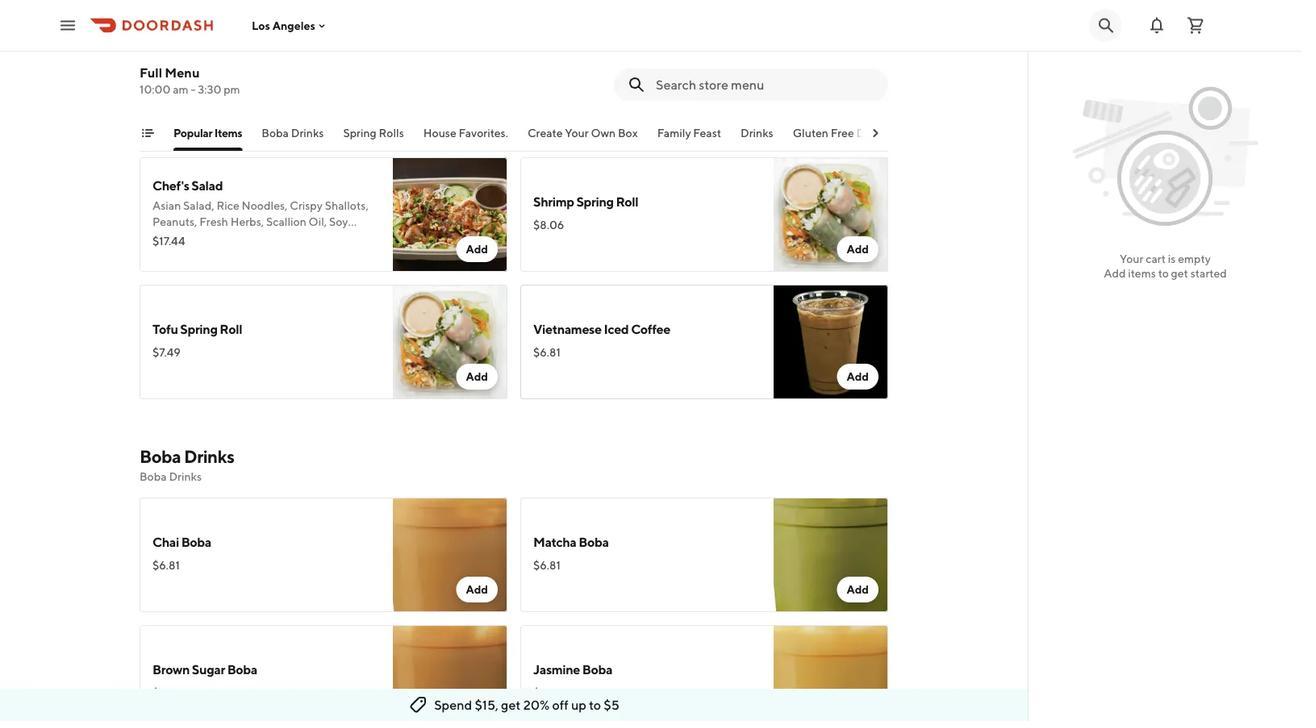 Task type: describe. For each thing, give the bounding box(es) containing it.
matcha boba image
[[774, 498, 889, 613]]

items
[[1129, 267, 1157, 280]]

0 items, open order cart image
[[1187, 16, 1206, 35]]

vietnamese
[[534, 322, 602, 337]]

popular
[[174, 126, 213, 140]]

gluten free desserts button
[[793, 125, 901, 151]]

jasmine boba
[[534, 662, 613, 678]]

los
[[252, 19, 270, 32]]

am
[[173, 83, 189, 96]]

own
[[591, 126, 616, 140]]

scroll menu navigation right image
[[869, 127, 882, 140]]

vietnamese iced coffee image
[[774, 285, 889, 400]]

pm
[[224, 83, 240, 96]]

free
[[831, 126, 855, 140]]

asian
[[153, 199, 181, 212]]

add for shrimp spring roll
[[847, 243, 869, 256]]

boba inside button
[[262, 126, 289, 140]]

your cart is empty add items to get started
[[1105, 252, 1228, 280]]

started
[[1191, 267, 1228, 280]]

tofu spring roll image
[[393, 285, 508, 400]]

$7.49
[[153, 346, 181, 359]]

create
[[528, 126, 563, 140]]

popular items
[[174, 126, 242, 140]]

desserts
[[857, 126, 901, 140]]

brown
[[153, 662, 190, 678]]

to for items
[[1159, 267, 1170, 280]]

add button for chai boba
[[456, 577, 498, 603]]

spend $15, get 20% off up to $5
[[434, 698, 620, 713]]

$15,
[[475, 698, 499, 713]]

feast
[[694, 126, 722, 140]]

angeles
[[273, 19, 316, 32]]

brown sugar boba image
[[393, 626, 508, 722]]

add button for tofu spring roll
[[456, 364, 498, 390]]

full menu 10:00 am - 3:30 pm
[[140, 65, 240, 96]]

los angeles
[[252, 19, 316, 32]]

jasmine boba image
[[774, 626, 889, 722]]

toppings) for tofu (all toppings)
[[202, 50, 259, 66]]

add for matcha boba
[[847, 583, 869, 597]]

of
[[254, 231, 265, 245]]

full
[[140, 65, 162, 80]]

noodles,
[[242, 199, 288, 212]]

get inside your cart is empty add items to get started
[[1172, 267, 1189, 280]]

1 vertical spatial get
[[501, 698, 521, 713]]

shrimp spring roll
[[534, 194, 639, 209]]

$17.44
[[153, 235, 185, 248]]

boba drinks
[[262, 126, 324, 140]]

shrimp spring roll image
[[774, 157, 889, 272]]

3:30
[[198, 83, 221, 96]]

soy
[[329, 215, 348, 228]]

shrimp
[[534, 194, 574, 209]]

matcha
[[534, 535, 577, 550]]

10:00
[[140, 83, 171, 96]]

house favorites. button
[[424, 125, 508, 151]]

add button for matcha boba
[[837, 577, 879, 603]]

scallion
[[266, 215, 307, 228]]

boba drinks button
[[262, 125, 324, 151]]

show menu categories image
[[141, 127, 154, 140]]

roll for shrimp spring roll
[[616, 194, 639, 209]]

up
[[571, 698, 587, 713]]

(all for tofu
[[180, 50, 200, 66]]

cart
[[1146, 252, 1167, 266]]

chef's
[[153, 178, 189, 193]]

$6.81 for jasmine
[[534, 687, 561, 700]]

add for chai boba
[[466, 583, 488, 597]]

off
[[553, 698, 569, 713]]

chai boba
[[153, 535, 211, 550]]

roll for tofu spring roll
[[220, 322, 242, 337]]

boba drinks boba drinks
[[140, 446, 234, 484]]

tofu for tofu (all toppings)
[[153, 50, 178, 66]]

family feast button
[[658, 125, 722, 151]]

matcha boba
[[534, 535, 609, 550]]

items
[[215, 126, 242, 140]]

chef's salad image
[[393, 157, 508, 272]]

(all for pork
[[562, 50, 582, 66]]

choice
[[215, 231, 252, 245]]

gluten free desserts
[[793, 126, 901, 140]]

your inside button
[[565, 126, 589, 140]]

chai boba image
[[393, 498, 508, 613]]

Item Search search field
[[656, 76, 876, 94]]

$6.81 for matcha
[[534, 559, 561, 572]]

vietnamese iced coffee
[[534, 322, 671, 337]]

family feast
[[658, 126, 722, 140]]

spend
[[434, 698, 472, 713]]

open menu image
[[58, 16, 77, 35]]

tofu (all toppings)
[[153, 50, 259, 66]]

create your own box button
[[528, 125, 638, 151]]



Task type: vqa. For each thing, say whether or not it's contained in the screenshot.
Fresh
yes



Task type: locate. For each thing, give the bounding box(es) containing it.
1 horizontal spatial to
[[1159, 267, 1170, 280]]

iced
[[604, 322, 629, 337]]

spring rolls
[[343, 126, 404, 140]]

1 horizontal spatial roll
[[616, 194, 639, 209]]

get right $15, on the bottom left of page
[[501, 698, 521, 713]]

-
[[191, 83, 196, 96]]

your
[[565, 126, 589, 140], [1121, 252, 1144, 266]]

0 horizontal spatial to
[[589, 698, 602, 713]]

1 vertical spatial your
[[1121, 252, 1144, 266]]

add for vietnamese iced coffee
[[847, 370, 869, 383]]

$6.81 down brown
[[153, 687, 180, 700]]

crispy
[[290, 199, 323, 212]]

0 horizontal spatial (all
[[180, 50, 200, 66]]

drinks
[[291, 126, 324, 140], [741, 126, 774, 140], [184, 446, 234, 467], [169, 470, 202, 484]]

pork
[[534, 50, 560, 66]]

empty
[[1179, 252, 1212, 266]]

spring inside button
[[343, 126, 377, 140]]

to
[[1159, 267, 1170, 280], [589, 698, 602, 713]]

pork (all toppings) image
[[774, 30, 889, 145]]

$6.81 for chai
[[153, 559, 180, 572]]

$6.81
[[534, 346, 561, 359], [153, 559, 180, 572], [534, 559, 561, 572], [153, 687, 180, 700], [534, 687, 561, 700]]

drinks button
[[741, 125, 774, 151]]

rice
[[217, 199, 240, 212]]

2 toppings) from the left
[[584, 50, 641, 66]]

notification bell image
[[1148, 16, 1167, 35]]

1 horizontal spatial toppings)
[[584, 50, 641, 66]]

to down cart
[[1159, 267, 1170, 280]]

$6.81 down vietnamese
[[534, 346, 561, 359]]

to right up
[[589, 698, 602, 713]]

2 vertical spatial spring
[[180, 322, 218, 337]]

to inside your cart is empty add items to get started
[[1159, 267, 1170, 280]]

to for up
[[589, 698, 602, 713]]

spring rolls button
[[343, 125, 404, 151]]

0 horizontal spatial toppings)
[[202, 50, 259, 66]]

favorites.
[[459, 126, 508, 140]]

0 vertical spatial your
[[565, 126, 589, 140]]

1 vertical spatial tofu
[[153, 322, 178, 337]]

1 toppings) from the left
[[202, 50, 259, 66]]

chef's salad asian salad, rice noodles, crispy shallots, peanuts, fresh herbs, scallion oil, soy vinaigrette. choice of protein.
[[153, 178, 369, 245]]

get down is
[[1172, 267, 1189, 280]]

menu
[[165, 65, 200, 80]]

coffee
[[631, 322, 671, 337]]

brown sugar boba
[[153, 662, 257, 678]]

spring left rolls
[[343, 126, 377, 140]]

0 vertical spatial spring
[[343, 126, 377, 140]]

create your own box
[[528, 126, 638, 140]]

1 tofu from the top
[[153, 50, 178, 66]]

boba
[[262, 126, 289, 140], [140, 446, 181, 467], [140, 470, 167, 484], [181, 535, 211, 550], [579, 535, 609, 550], [227, 662, 257, 678], [583, 662, 613, 678]]

your left own
[[565, 126, 589, 140]]

2 horizontal spatial spring
[[577, 194, 614, 209]]

family
[[658, 126, 691, 140]]

toppings)
[[202, 50, 259, 66], [584, 50, 641, 66]]

$6.81 for vietnamese
[[534, 346, 561, 359]]

shallots,
[[325, 199, 369, 212]]

0 vertical spatial tofu
[[153, 50, 178, 66]]

your inside your cart is empty add items to get started
[[1121, 252, 1144, 266]]

protein.
[[267, 231, 308, 245]]

is
[[1169, 252, 1177, 266]]

0 vertical spatial to
[[1159, 267, 1170, 280]]

spring
[[343, 126, 377, 140], [577, 194, 614, 209], [180, 322, 218, 337]]

herbs,
[[231, 215, 264, 228]]

peanuts,
[[153, 215, 197, 228]]

$6.81 down chai
[[153, 559, 180, 572]]

spring right shrimp
[[577, 194, 614, 209]]

drinks inside "boba drinks" button
[[291, 126, 324, 140]]

0 vertical spatial roll
[[616, 194, 639, 209]]

1 (all from the left
[[180, 50, 200, 66]]

add button for vietnamese iced coffee
[[837, 364, 879, 390]]

add
[[847, 115, 869, 128], [466, 243, 488, 256], [847, 243, 869, 256], [1105, 267, 1127, 280], [466, 370, 488, 383], [847, 370, 869, 383], [466, 583, 488, 597], [847, 583, 869, 597]]

your up items
[[1121, 252, 1144, 266]]

1 vertical spatial roll
[[220, 322, 242, 337]]

spring for shrimp spring roll
[[577, 194, 614, 209]]

gluten
[[793, 126, 829, 140]]

fresh
[[200, 215, 228, 228]]

$6.81 down jasmine
[[534, 687, 561, 700]]

1 horizontal spatial get
[[1172, 267, 1189, 280]]

$6.81 down matcha
[[534, 559, 561, 572]]

salad
[[192, 178, 223, 193]]

2 tofu from the top
[[153, 322, 178, 337]]

chai
[[153, 535, 179, 550]]

house favorites.
[[424, 126, 508, 140]]

0 vertical spatial get
[[1172, 267, 1189, 280]]

sugar
[[192, 662, 225, 678]]

add button
[[837, 109, 879, 135], [456, 237, 498, 262], [837, 237, 879, 262], [456, 364, 498, 390], [837, 364, 879, 390], [456, 577, 498, 603], [837, 577, 879, 603]]

$6.81 for brown
[[153, 687, 180, 700]]

(all right pork
[[562, 50, 582, 66]]

tofu
[[153, 50, 178, 66], [153, 322, 178, 337]]

0 horizontal spatial get
[[501, 698, 521, 713]]

$8.06
[[534, 218, 565, 232]]

vinaigrette.
[[153, 231, 213, 245]]

tofu (all toppings) image
[[393, 30, 508, 145]]

1 vertical spatial spring
[[577, 194, 614, 209]]

oil,
[[309, 215, 327, 228]]

$5
[[604, 698, 620, 713]]

1 horizontal spatial spring
[[343, 126, 377, 140]]

(all up -
[[180, 50, 200, 66]]

toppings) for pork (all toppings)
[[584, 50, 641, 66]]

0 horizontal spatial spring
[[180, 322, 218, 337]]

los angeles button
[[252, 19, 328, 32]]

spring for tofu spring roll
[[180, 322, 218, 337]]

pork (all toppings)
[[534, 50, 641, 66]]

0 horizontal spatial roll
[[220, 322, 242, 337]]

1 horizontal spatial (all
[[562, 50, 582, 66]]

tofu up $7.49
[[153, 322, 178, 337]]

add inside your cart is empty add items to get started
[[1105, 267, 1127, 280]]

1 vertical spatial to
[[589, 698, 602, 713]]

1 horizontal spatial your
[[1121, 252, 1144, 266]]

tofu spring roll
[[153, 322, 242, 337]]

add for tofu spring roll
[[466, 370, 488, 383]]

add button for shrimp spring roll
[[837, 237, 879, 262]]

0 horizontal spatial your
[[565, 126, 589, 140]]

20%
[[524, 698, 550, 713]]

rolls
[[379, 126, 404, 140]]

salad,
[[183, 199, 214, 212]]

tofu up 10:00
[[153, 50, 178, 66]]

spring up $7.49
[[180, 322, 218, 337]]

toppings) right pork
[[584, 50, 641, 66]]

tofu for tofu spring roll
[[153, 322, 178, 337]]

add for chef's salad
[[466, 243, 488, 256]]

2 (all from the left
[[562, 50, 582, 66]]

box
[[618, 126, 638, 140]]

toppings) up the pm
[[202, 50, 259, 66]]

jasmine
[[534, 662, 580, 678]]

roll
[[616, 194, 639, 209], [220, 322, 242, 337]]

house
[[424, 126, 457, 140]]



